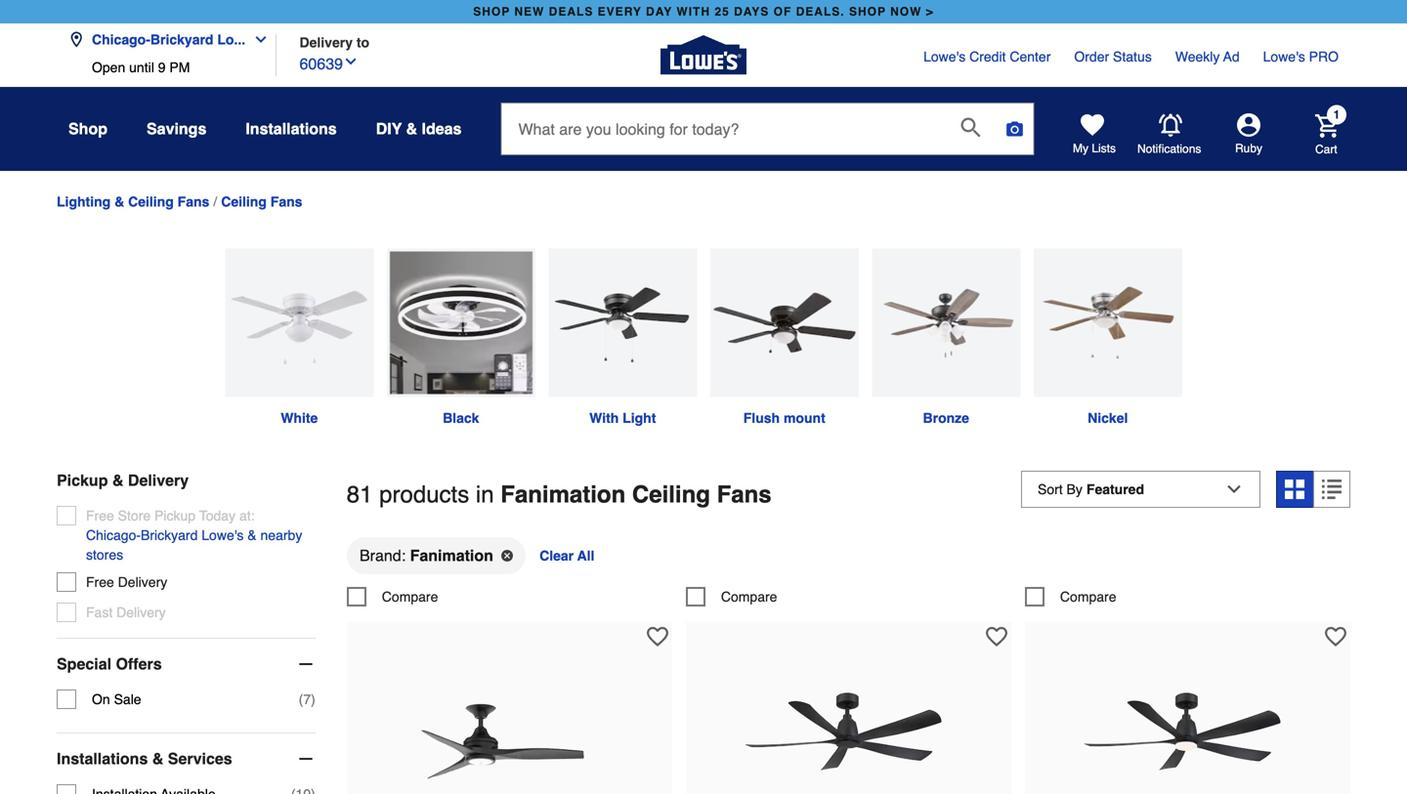 Task type: describe. For each thing, give the bounding box(es) containing it.
with light
[[590, 411, 656, 426]]

minus image
[[296, 655, 316, 675]]

free for free delivery
[[86, 575, 114, 591]]

black link
[[380, 249, 542, 428]]

bronze link
[[866, 249, 1028, 428]]

light
[[623, 411, 656, 426]]

fast delivery
[[86, 605, 166, 621]]

ceiling fans fixture color family bronze image
[[872, 249, 1021, 398]]

ruby button
[[1203, 113, 1296, 156]]

fast
[[86, 605, 113, 621]]

order
[[1075, 49, 1110, 65]]

at:
[[239, 508, 255, 524]]

mount
[[784, 411, 826, 426]]

now
[[891, 5, 922, 19]]

close circle filled image
[[501, 550, 513, 562]]

weekly ad
[[1176, 49, 1240, 65]]

compare for 1001006182 element at the bottom left of page
[[382, 589, 438, 605]]

2 horizontal spatial fans
[[717, 482, 772, 508]]

installations & services button
[[57, 734, 316, 785]]

my lists
[[1073, 142, 1117, 155]]

shop new deals every day with 25 days of deals. shop now > link
[[469, 0, 938, 23]]

compare for '5014169157' element
[[721, 589, 778, 605]]

shop button
[[68, 111, 108, 147]]

nickel
[[1088, 411, 1129, 426]]

81 products in fanimation ceiling fans
[[347, 482, 772, 508]]

diy & ideas
[[376, 120, 462, 138]]

chicago-brickyard lowe's & nearby stores
[[86, 528, 302, 563]]

60639 button
[[300, 50, 359, 76]]

1
[[1334, 108, 1341, 122]]

& for services
[[152, 750, 164, 769]]

free delivery
[[86, 575, 167, 591]]

chicago-brickyard lo... button
[[68, 20, 277, 60]]

diy
[[376, 120, 402, 138]]

2 shop from the left
[[850, 5, 887, 19]]

chicago- for chicago-brickyard lowe's & nearby stores
[[86, 528, 141, 544]]

5014170987 element
[[1026, 587, 1117, 607]]

delivery up fast delivery
[[118, 575, 167, 591]]

Search Query text field
[[502, 104, 946, 154]]

/
[[213, 194, 217, 210]]

ceiling fans fixture color family nickel image
[[1034, 249, 1183, 398]]

brickyard for lo...
[[150, 32, 214, 47]]

savings button
[[147, 111, 207, 147]]

nickel link
[[1028, 249, 1189, 428]]

lowe's pro
[[1264, 49, 1339, 65]]

shop new deals every day with 25 days of deals. shop now >
[[473, 5, 934, 19]]

ceiling fans fixture color family white image
[[225, 249, 374, 398]]

lowe's inside chicago-brickyard lowe's & nearby stores
[[202, 528, 244, 544]]

brand: fanimation
[[360, 547, 494, 565]]

deals
[[549, 5, 594, 19]]

credit
[[970, 49, 1006, 65]]

weekly
[[1176, 49, 1221, 65]]

nearby
[[261, 528, 302, 544]]

fanimation kute5 52-in color-changing led indoor/outdoor smart ceiling fan with light remote (5-blade) image
[[1081, 632, 1296, 795]]

every
[[598, 5, 642, 19]]

lowe's for lowe's credit center
[[924, 49, 966, 65]]

deals.
[[796, 5, 845, 19]]

flush mount
[[744, 411, 826, 426]]

list box containing brand:
[[347, 537, 1351, 587]]

special offers
[[57, 656, 162, 674]]

ceiling fans fixture color family black image
[[387, 249, 536, 398]]

clear all
[[540, 548, 595, 564]]

1 vertical spatial fanimation
[[410, 547, 494, 565]]

diy & ideas button
[[376, 111, 462, 147]]

bronze
[[923, 411, 970, 426]]

& for ideas
[[406, 120, 418, 138]]

1001006182 element
[[347, 587, 438, 607]]

1 horizontal spatial fanimation
[[501, 482, 626, 508]]

1 horizontal spatial ceiling
[[221, 194, 267, 210]]

(
[[299, 692, 303, 708]]

lowe's home improvement cart image
[[1316, 114, 1339, 138]]

minus image
[[296, 750, 316, 770]]

today
[[199, 508, 236, 524]]

delivery to
[[300, 35, 370, 50]]

sale
[[114, 692, 141, 708]]

clear all button
[[538, 537, 597, 576]]

25
[[715, 5, 730, 19]]

brand:
[[360, 547, 406, 565]]

delivery down free delivery
[[116, 605, 166, 621]]

chicago-brickyard lowe's & nearby stores button
[[86, 526, 316, 565]]

heart outline image
[[647, 627, 669, 648]]

pro
[[1310, 49, 1339, 65]]

1 horizontal spatial fans
[[271, 194, 303, 210]]

with light link
[[542, 249, 704, 428]]

ceiling fans mounting type flush mount image
[[711, 249, 859, 398]]

( 7 )
[[299, 692, 316, 708]]

delivery up 60639
[[300, 35, 353, 50]]

ceiling fans light kit with light image
[[549, 249, 697, 398]]

order status
[[1075, 49, 1152, 65]]

& for ceiling
[[114, 194, 124, 210]]

>
[[927, 5, 934, 19]]

location image
[[68, 32, 84, 47]]

ideas
[[422, 120, 462, 138]]

5014169157 element
[[686, 587, 778, 607]]

on
[[92, 692, 110, 708]]

list view image
[[1323, 480, 1342, 500]]



Task type: vqa. For each thing, say whether or not it's contained in the screenshot.
'DEALS.'
yes



Task type: locate. For each thing, give the bounding box(es) containing it.
0 horizontal spatial shop
[[473, 5, 510, 19]]

brickyard inside chicago-brickyard lowe's & nearby stores
[[141, 528, 198, 544]]

heart outline image
[[986, 627, 1008, 648], [1326, 627, 1347, 648]]

installations for installations
[[246, 120, 337, 138]]

2 heart outline image from the left
[[1326, 627, 1347, 648]]

lowe's for lowe's pro
[[1264, 49, 1306, 65]]

& up store
[[112, 472, 124, 490]]

shop
[[68, 120, 108, 138]]

delivery up free store pickup today at:
[[128, 472, 189, 490]]

pickup
[[57, 472, 108, 490], [154, 508, 196, 524]]

& left services
[[152, 750, 164, 769]]

delivery
[[300, 35, 353, 50], [128, 472, 189, 490], [118, 575, 167, 591], [116, 605, 166, 621]]

new
[[515, 5, 545, 19]]

lighting
[[57, 194, 111, 210]]

list box
[[347, 537, 1351, 587]]

fans down flush
[[717, 482, 772, 508]]

ruby
[[1236, 142, 1263, 155]]

& down at: at left bottom
[[248, 528, 257, 544]]

day
[[646, 5, 673, 19]]

lowe's left pro
[[1264, 49, 1306, 65]]

pickup & delivery
[[57, 472, 189, 490]]

0 vertical spatial pickup
[[57, 472, 108, 490]]

3 compare from the left
[[1061, 589, 1117, 605]]

lowe's left credit
[[924, 49, 966, 65]]

my lists link
[[1073, 113, 1117, 156]]

fanimation up clear all
[[501, 482, 626, 508]]

open until 9 pm
[[92, 60, 190, 75]]

& inside 'lighting & ceiling fans / ceiling fans'
[[114, 194, 124, 210]]

free for free store pickup today at:
[[86, 508, 114, 524]]

1 vertical spatial pickup
[[154, 508, 196, 524]]

lowe's home improvement lists image
[[1081, 113, 1105, 137]]

ceiling down the light at the left of page
[[632, 482, 711, 508]]

notifications
[[1138, 142, 1202, 156]]

compare inside '5014169157' element
[[721, 589, 778, 605]]

white link
[[219, 249, 380, 428]]

days
[[734, 5, 770, 19]]

ad
[[1224, 49, 1240, 65]]

white
[[281, 411, 318, 426]]

free left store
[[86, 508, 114, 524]]

fans right /
[[271, 194, 303, 210]]

search image
[[962, 118, 981, 137]]

camera image
[[1006, 119, 1025, 139]]

& right diy
[[406, 120, 418, 138]]

lists
[[1092, 142, 1117, 155]]

lowe's inside "link"
[[924, 49, 966, 65]]

services
[[168, 750, 232, 769]]

shop left new
[[473, 5, 510, 19]]

store
[[118, 508, 151, 524]]

1 horizontal spatial shop
[[850, 5, 887, 19]]

chicago-
[[92, 32, 150, 47], [86, 528, 141, 544]]

brickyard for lowe's
[[141, 528, 198, 544]]

0 vertical spatial free
[[86, 508, 114, 524]]

lowe's home improvement logo image
[[661, 12, 747, 98]]

compare for 5014170987 element
[[1061, 589, 1117, 605]]

0 horizontal spatial compare
[[382, 589, 438, 605]]

0 horizontal spatial ceiling
[[128, 194, 174, 210]]

ceiling
[[128, 194, 174, 210], [221, 194, 267, 210], [632, 482, 711, 508]]

& inside the installations & services button
[[152, 750, 164, 769]]

lighting & ceiling fans / ceiling fans
[[57, 194, 303, 210]]

installations & services
[[57, 750, 232, 769]]

open
[[92, 60, 125, 75]]

compare inside 1001006182 element
[[382, 589, 438, 605]]

brickyard
[[150, 32, 214, 47], [141, 528, 198, 544]]

pickup up chicago-brickyard lowe's & nearby stores
[[154, 508, 196, 524]]

None search field
[[501, 103, 1035, 174]]

1 compare from the left
[[382, 589, 438, 605]]

compare inside 5014170987 element
[[1061, 589, 1117, 605]]

lowe's home improvement notification center image
[[1160, 114, 1183, 137]]

chicago- up open
[[92, 32, 150, 47]]

brickyard down free store pickup today at:
[[141, 528, 198, 544]]

)
[[311, 692, 316, 708]]

1 horizontal spatial heart outline image
[[1326, 627, 1347, 648]]

fans left /
[[178, 194, 210, 210]]

2 compare from the left
[[721, 589, 778, 605]]

0 horizontal spatial heart outline image
[[986, 627, 1008, 648]]

chicago- for chicago-brickyard lo...
[[92, 32, 150, 47]]

0 vertical spatial installations
[[246, 120, 337, 138]]

in
[[476, 482, 494, 508]]

pm
[[170, 60, 190, 75]]

0 vertical spatial brickyard
[[150, 32, 214, 47]]

chicago- up stores at the bottom left
[[86, 528, 141, 544]]

flush
[[744, 411, 780, 426]]

1 horizontal spatial installations
[[246, 120, 337, 138]]

until
[[129, 60, 154, 75]]

grid view image
[[1286, 480, 1305, 500]]

weekly ad link
[[1176, 47, 1240, 66]]

with
[[590, 411, 619, 426]]

with
[[677, 5, 711, 19]]

chevron down image
[[246, 32, 269, 47]]

1 vertical spatial installations
[[57, 750, 148, 769]]

lowe's credit center
[[924, 49, 1051, 65]]

fanimation kute5 52-in indoor/outdoor smart ceiling fan with remote (5-blade) image
[[741, 632, 957, 795]]

0 horizontal spatial fans
[[178, 194, 210, 210]]

installations button
[[246, 111, 337, 147]]

free down stores at the bottom left
[[86, 575, 114, 591]]

2 horizontal spatial ceiling
[[632, 482, 711, 508]]

special
[[57, 656, 111, 674]]

lowe's
[[924, 49, 966, 65], [1264, 49, 1306, 65], [202, 528, 244, 544]]

lowe's credit center link
[[924, 47, 1051, 66]]

brickyard up the pm
[[150, 32, 214, 47]]

fanimation left "close circle filled" image at the left bottom of page
[[410, 547, 494, 565]]

status
[[1114, 49, 1152, 65]]

ceiling left /
[[128, 194, 174, 210]]

ceiling right /
[[221, 194, 267, 210]]

offers
[[116, 656, 162, 674]]

0 horizontal spatial pickup
[[57, 472, 108, 490]]

1 vertical spatial free
[[86, 575, 114, 591]]

flush mount link
[[704, 249, 866, 428]]

1 horizontal spatial lowe's
[[924, 49, 966, 65]]

1 vertical spatial chicago-
[[86, 528, 141, 544]]

fans
[[178, 194, 210, 210], [271, 194, 303, 210], [717, 482, 772, 508]]

1 horizontal spatial compare
[[721, 589, 778, 605]]

special offers button
[[57, 639, 316, 690]]

installations down 60639
[[246, 120, 337, 138]]

pickup up stores at the bottom left
[[57, 472, 108, 490]]

my
[[1073, 142, 1089, 155]]

chicago- inside chicago-brickyard lo... button
[[92, 32, 150, 47]]

0 horizontal spatial installations
[[57, 750, 148, 769]]

chevron down image
[[343, 54, 359, 69]]

fanimation spitfire led indoor/outdoor propeller ceiling fan with light remote (3-blade) image
[[402, 632, 617, 795]]

center
[[1010, 49, 1051, 65]]

1 heart outline image from the left
[[986, 627, 1008, 648]]

of
[[774, 5, 792, 19]]

& right lighting
[[114, 194, 124, 210]]

0 horizontal spatial fanimation
[[410, 547, 494, 565]]

1 vertical spatial brickyard
[[141, 528, 198, 544]]

0 vertical spatial fanimation
[[501, 482, 626, 508]]

on sale
[[92, 692, 141, 708]]

2 horizontal spatial lowe's
[[1264, 49, 1306, 65]]

lighting & ceiling fans link
[[57, 194, 210, 210]]

clear
[[540, 548, 574, 564]]

60639
[[300, 55, 343, 73]]

free
[[86, 508, 114, 524], [86, 575, 114, 591]]

chicago- inside chicago-brickyard lowe's & nearby stores
[[86, 528, 141, 544]]

2 horizontal spatial compare
[[1061, 589, 1117, 605]]

& inside diy & ideas button
[[406, 120, 418, 138]]

fanimation
[[501, 482, 626, 508], [410, 547, 494, 565]]

brickyard inside button
[[150, 32, 214, 47]]

products
[[379, 482, 469, 508]]

81
[[347, 482, 373, 508]]

lo...
[[217, 32, 246, 47]]

installations inside button
[[57, 750, 148, 769]]

installations for installations & services
[[57, 750, 148, 769]]

1 free from the top
[[86, 508, 114, 524]]

cart
[[1316, 142, 1338, 156]]

2 free from the top
[[86, 575, 114, 591]]

stores
[[86, 548, 123, 563]]

all
[[578, 548, 595, 564]]

installations down on on the left bottom
[[57, 750, 148, 769]]

ceiling fans link
[[221, 194, 303, 210]]

0 horizontal spatial lowe's
[[202, 528, 244, 544]]

7
[[303, 692, 311, 708]]

& inside chicago-brickyard lowe's & nearby stores
[[248, 528, 257, 544]]

free store pickup today at:
[[86, 508, 255, 524]]

compare
[[382, 589, 438, 605], [721, 589, 778, 605], [1061, 589, 1117, 605]]

lowe's down today
[[202, 528, 244, 544]]

0 vertical spatial chicago-
[[92, 32, 150, 47]]

9
[[158, 60, 166, 75]]

& for delivery
[[112, 472, 124, 490]]

shop left now
[[850, 5, 887, 19]]

&
[[406, 120, 418, 138], [114, 194, 124, 210], [112, 472, 124, 490], [248, 528, 257, 544], [152, 750, 164, 769]]

1 shop from the left
[[473, 5, 510, 19]]

black
[[443, 411, 479, 426]]

1 horizontal spatial pickup
[[154, 508, 196, 524]]



